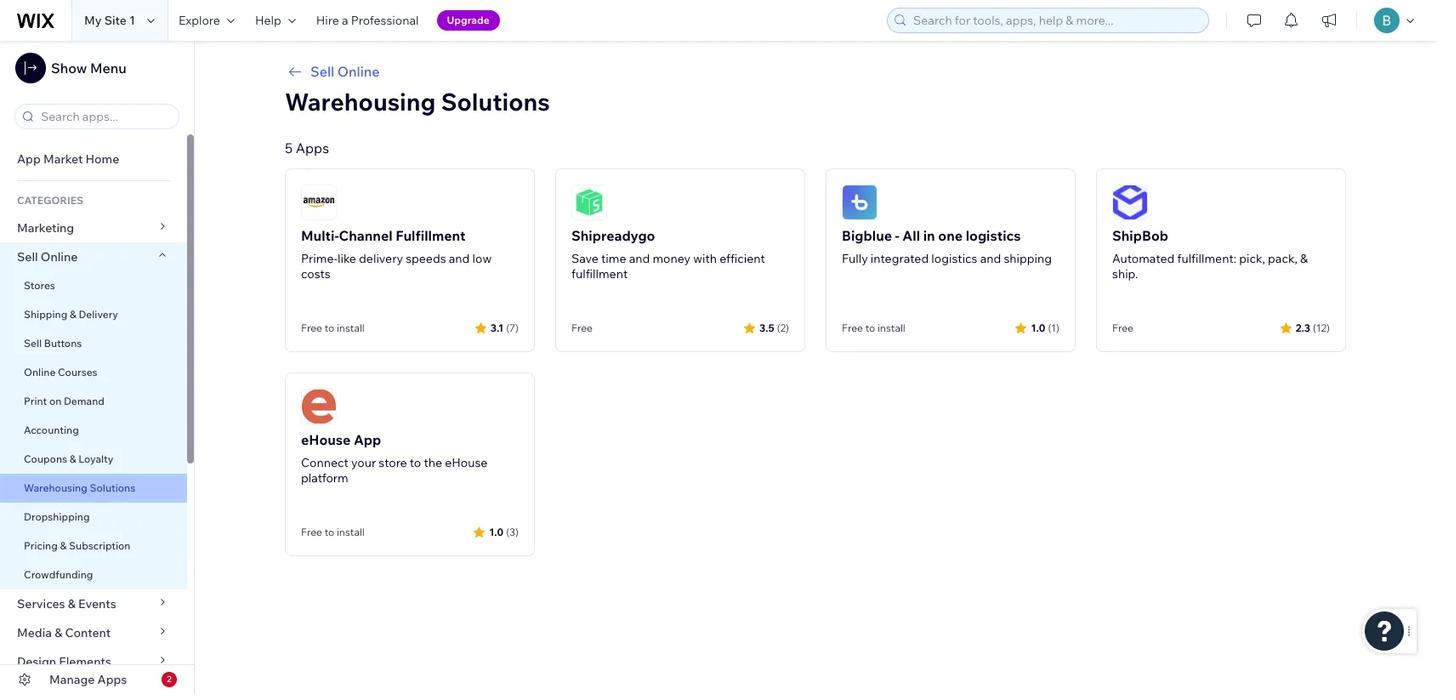 Task type: vqa. For each thing, say whether or not it's contained in the screenshot.
Home
yes



Task type: locate. For each thing, give the bounding box(es) containing it.
stores link
[[0, 271, 187, 300]]

logistics up "shipping"
[[966, 227, 1021, 244]]

install down platform
[[337, 526, 365, 538]]

2
[[167, 674, 172, 685]]

delivery
[[79, 308, 118, 321]]

free to install
[[301, 321, 365, 334], [842, 321, 906, 334], [301, 526, 365, 538]]

and
[[449, 251, 470, 266], [629, 251, 650, 266], [980, 251, 1001, 266]]

bigblue
[[842, 227, 892, 244]]

pack,
[[1268, 251, 1298, 266]]

your
[[351, 455, 376, 470]]

shipping
[[1004, 251, 1052, 266]]

solutions inside sidebar element
[[90, 481, 135, 494]]

design
[[17, 654, 56, 669]]

& left events
[[68, 596, 76, 612]]

& right pack,
[[1300, 251, 1308, 266]]

0 horizontal spatial 1.0
[[489, 525, 504, 538]]

loyalty
[[79, 452, 114, 465]]

services & events link
[[0, 589, 187, 618]]

app
[[17, 151, 41, 167], [354, 431, 381, 448]]

app left market on the left top
[[17, 151, 41, 167]]

1 vertical spatial sell online link
[[0, 242, 187, 271]]

1 horizontal spatial 1.0
[[1031, 321, 1046, 334]]

print on demand link
[[0, 387, 187, 416]]

to down platform
[[325, 526, 334, 538]]

Search for tools, apps, help & more... field
[[908, 9, 1203, 32]]

time
[[601, 251, 626, 266]]

ehouse up connect
[[301, 431, 351, 448]]

buttons
[[44, 337, 82, 350]]

2.3 (12)
[[1296, 321, 1330, 334]]

site
[[104, 13, 127, 28]]

1 horizontal spatial and
[[629, 251, 650, 266]]

install down like
[[337, 321, 365, 334]]

free for ehouse app
[[301, 526, 322, 538]]

to
[[325, 321, 334, 334], [866, 321, 875, 334], [410, 455, 421, 470], [325, 526, 334, 538]]

and left "shipping"
[[980, 251, 1001, 266]]

show menu button
[[15, 53, 126, 83]]

app up your
[[354, 431, 381, 448]]

1.0
[[1031, 321, 1046, 334], [489, 525, 504, 538]]

sell left buttons
[[24, 337, 42, 350]]

1 horizontal spatial ehouse
[[445, 455, 488, 470]]

sell buttons link
[[0, 329, 187, 358]]

0 vertical spatial ehouse
[[301, 431, 351, 448]]

upgrade button
[[437, 10, 500, 31]]

pricing & subscription link
[[0, 532, 187, 560]]

marketing link
[[0, 213, 187, 242]]

apps down elements
[[97, 672, 127, 687]]

1 horizontal spatial sell online
[[310, 63, 380, 80]]

like
[[338, 251, 356, 266]]

apps
[[296, 139, 329, 156], [97, 672, 127, 687]]

content
[[65, 625, 111, 640]]

0 vertical spatial 1.0
[[1031, 321, 1046, 334]]

3.5
[[760, 321, 775, 334]]

show
[[51, 60, 87, 77]]

& for events
[[68, 596, 76, 612]]

1.0 (3)
[[489, 525, 519, 538]]

menu
[[90, 60, 126, 77]]

and inside shipreadygo save time and money with efficient fulfillment
[[629, 251, 650, 266]]

install down the integrated
[[878, 321, 906, 334]]

media & content
[[17, 625, 111, 640]]

speeds
[[406, 251, 446, 266]]

0 vertical spatial solutions
[[441, 87, 550, 117]]

1 horizontal spatial app
[[354, 431, 381, 448]]

1.0 for to
[[489, 525, 504, 538]]

& right media
[[55, 625, 62, 640]]

coupons
[[24, 452, 67, 465]]

install for in
[[878, 321, 906, 334]]

free to install for your
[[301, 526, 365, 538]]

apps right 5
[[296, 139, 329, 156]]

1.0 left the (3)
[[489, 525, 504, 538]]

sell online down a
[[310, 63, 380, 80]]

1 vertical spatial sell
[[17, 249, 38, 265]]

and inside bigblue ‑ all in one logistics fully integrated logistics and shipping
[[980, 251, 1001, 266]]

ship.
[[1112, 266, 1138, 282]]

logistics
[[966, 227, 1021, 244], [932, 251, 978, 266]]

accounting link
[[0, 416, 187, 445]]

sell online inside sidebar element
[[17, 249, 78, 265]]

hire a professional link
[[306, 0, 429, 41]]

1 vertical spatial logistics
[[932, 251, 978, 266]]

& for content
[[55, 625, 62, 640]]

solutions
[[441, 87, 550, 117], [90, 481, 135, 494]]

and inside multi-channel fulfillment prime-like delivery speeds and low costs
[[449, 251, 470, 266]]

pricing
[[24, 539, 58, 552]]

0 vertical spatial warehousing
[[285, 87, 436, 117]]

to for in
[[866, 321, 875, 334]]

1.0 for logistics
[[1031, 321, 1046, 334]]

0 horizontal spatial warehousing solutions
[[24, 481, 135, 494]]

to down fully
[[866, 321, 875, 334]]

free for bigblue ‑ all in one logistics
[[842, 321, 863, 334]]

3 and from the left
[[980, 251, 1001, 266]]

to down costs
[[325, 321, 334, 334]]

0 horizontal spatial warehousing
[[24, 481, 87, 494]]

sell down hire
[[310, 63, 334, 80]]

1 horizontal spatial apps
[[296, 139, 329, 156]]

bigblue ‑ all in one logistics fully integrated logistics and shipping
[[842, 227, 1052, 266]]

automated
[[1112, 251, 1175, 266]]

1.0 left (1) in the top right of the page
[[1031, 321, 1046, 334]]

help
[[255, 13, 281, 28]]

courses
[[58, 366, 97, 378]]

0 vertical spatial apps
[[296, 139, 329, 156]]

1 horizontal spatial warehousing
[[285, 87, 436, 117]]

0 horizontal spatial solutions
[[90, 481, 135, 494]]

warehousing solutions
[[285, 87, 550, 117], [24, 481, 135, 494]]

0 vertical spatial sell online link
[[285, 61, 1346, 82]]

sell for "sell buttons" link
[[24, 337, 42, 350]]

free down platform
[[301, 526, 322, 538]]

2 and from the left
[[629, 251, 650, 266]]

market
[[43, 151, 83, 167]]

free down costs
[[301, 321, 322, 334]]

store
[[379, 455, 407, 470]]

1
[[129, 13, 135, 28]]

sell up stores
[[17, 249, 38, 265]]

free to install down fully
[[842, 321, 906, 334]]

ehouse right 'the'
[[445, 455, 488, 470]]

free
[[301, 321, 322, 334], [572, 321, 593, 334], [842, 321, 863, 334], [1112, 321, 1134, 334], [301, 526, 322, 538]]

0 vertical spatial app
[[17, 151, 41, 167]]

multi-
[[301, 227, 339, 244]]

shipreadygo save time and money with efficient fulfillment
[[572, 227, 765, 282]]

online down marketing
[[41, 249, 78, 265]]

1 vertical spatial warehousing
[[24, 481, 87, 494]]

sell
[[310, 63, 334, 80], [17, 249, 38, 265], [24, 337, 42, 350]]

0 vertical spatial logistics
[[966, 227, 1021, 244]]

services & events
[[17, 596, 116, 612]]

0 vertical spatial warehousing solutions
[[285, 87, 550, 117]]

0 horizontal spatial sell online
[[17, 249, 78, 265]]

a
[[342, 13, 348, 28]]

1 and from the left
[[449, 251, 470, 266]]

1 vertical spatial app
[[354, 431, 381, 448]]

logistics down one
[[932, 251, 978, 266]]

free down fully
[[842, 321, 863, 334]]

warehousing solutions link
[[0, 474, 187, 503]]

ehouse app connect your store to the ehouse platform
[[301, 431, 488, 486]]

1 vertical spatial warehousing solutions
[[24, 481, 135, 494]]

shipbob logo image
[[1112, 185, 1148, 220]]

all
[[903, 227, 920, 244]]

& right pricing
[[60, 539, 67, 552]]

one
[[938, 227, 963, 244]]

free down "ship."
[[1112, 321, 1134, 334]]

1 vertical spatial sell online
[[17, 249, 78, 265]]

0 horizontal spatial and
[[449, 251, 470, 266]]

online up print
[[24, 366, 56, 378]]

1 vertical spatial online
[[41, 249, 78, 265]]

online
[[337, 63, 380, 80], [41, 249, 78, 265], [24, 366, 56, 378]]

show menu
[[51, 60, 126, 77]]

fulfillment:
[[1178, 251, 1237, 266]]

home
[[85, 151, 119, 167]]

free to install down platform
[[301, 526, 365, 538]]

to for your
[[325, 526, 334, 538]]

online down hire a professional link
[[337, 63, 380, 80]]

to left 'the'
[[410, 455, 421, 470]]

2 horizontal spatial and
[[980, 251, 1001, 266]]

free to install for in
[[842, 321, 906, 334]]

1 vertical spatial ehouse
[[445, 455, 488, 470]]

0 horizontal spatial apps
[[97, 672, 127, 687]]

1 vertical spatial 1.0
[[489, 525, 504, 538]]

warehousing up 5 apps
[[285, 87, 436, 117]]

1 vertical spatial solutions
[[90, 481, 135, 494]]

warehousing up dropshipping
[[24, 481, 87, 494]]

and right time at left
[[629, 251, 650, 266]]

marketing
[[17, 220, 74, 236]]

sell online down marketing
[[17, 249, 78, 265]]

&
[[1300, 251, 1308, 266], [70, 308, 76, 321], [70, 452, 76, 465], [60, 539, 67, 552], [68, 596, 76, 612], [55, 625, 62, 640]]

& left delivery
[[70, 308, 76, 321]]

and left low at the top left of page
[[449, 251, 470, 266]]

on
[[49, 395, 62, 407]]

online courses
[[24, 366, 97, 378]]

stores
[[24, 279, 55, 292]]

free for multi-channel fulfillment
[[301, 321, 322, 334]]

1 vertical spatial apps
[[97, 672, 127, 687]]

& left loyalty
[[70, 452, 76, 465]]

2 vertical spatial sell
[[24, 337, 42, 350]]

apps inside sidebar element
[[97, 672, 127, 687]]

0 horizontal spatial app
[[17, 151, 41, 167]]

free to install down costs
[[301, 321, 365, 334]]

prime-
[[301, 251, 338, 266]]

& inside shipbob automated fulfillment: pick, pack, & ship.
[[1300, 251, 1308, 266]]

(7)
[[506, 321, 519, 334]]

manage apps
[[49, 672, 127, 687]]

pick,
[[1239, 251, 1266, 266]]

warehousing
[[285, 87, 436, 117], [24, 481, 87, 494]]

apps for manage apps
[[97, 672, 127, 687]]

0 vertical spatial sell online
[[310, 63, 380, 80]]



Task type: describe. For each thing, give the bounding box(es) containing it.
elements
[[59, 654, 111, 669]]

shipping
[[24, 308, 67, 321]]

(3)
[[506, 525, 519, 538]]

professional
[[351, 13, 419, 28]]

shipbob
[[1112, 227, 1169, 244]]

free down fulfillment
[[572, 321, 593, 334]]

to for prime-
[[325, 321, 334, 334]]

2 vertical spatial online
[[24, 366, 56, 378]]

5
[[285, 139, 293, 156]]

3.1 (7)
[[491, 321, 519, 334]]

0 horizontal spatial sell online link
[[0, 242, 187, 271]]

shipbob automated fulfillment: pick, pack, & ship.
[[1112, 227, 1308, 282]]

to inside ehouse app connect your store to the ehouse platform
[[410, 455, 421, 470]]

integrated
[[871, 251, 929, 266]]

dropshipping
[[24, 510, 90, 523]]

money
[[653, 251, 691, 266]]

manage
[[49, 672, 95, 687]]

1 horizontal spatial solutions
[[441, 87, 550, 117]]

bigblue ‑ all in one logistics logo image
[[842, 185, 878, 220]]

delivery
[[359, 251, 403, 266]]

(1)
[[1048, 321, 1060, 334]]

app inside ehouse app connect your store to the ehouse platform
[[354, 431, 381, 448]]

warehousing solutions inside sidebar element
[[24, 481, 135, 494]]

app inside sidebar element
[[17, 151, 41, 167]]

explore
[[179, 13, 220, 28]]

0 vertical spatial sell
[[310, 63, 334, 80]]

media & content link
[[0, 618, 187, 647]]

shipping & delivery
[[24, 308, 118, 321]]

3.1
[[491, 321, 504, 334]]

0 vertical spatial online
[[337, 63, 380, 80]]

& for subscription
[[60, 539, 67, 552]]

free to install for prime-
[[301, 321, 365, 334]]

print
[[24, 395, 47, 407]]

app market home
[[17, 151, 119, 167]]

crowdfunding
[[24, 568, 93, 581]]

1 horizontal spatial warehousing solutions
[[285, 87, 550, 117]]

& for delivery
[[70, 308, 76, 321]]

in
[[923, 227, 935, 244]]

channel
[[339, 227, 393, 244]]

apps for 5 apps
[[296, 139, 329, 156]]

multi-channel fulfillment logo image
[[301, 185, 337, 220]]

install for prime-
[[337, 321, 365, 334]]

warehousing inside sidebar element
[[24, 481, 87, 494]]

hire
[[316, 13, 339, 28]]

Search apps... field
[[36, 105, 174, 128]]

with
[[693, 251, 717, 266]]

shipreadygo logo image
[[572, 185, 607, 220]]

fulfillment
[[572, 266, 628, 282]]

sell for the left sell online link
[[17, 249, 38, 265]]

low
[[473, 251, 492, 266]]

online courses link
[[0, 358, 187, 387]]

1 horizontal spatial sell online link
[[285, 61, 1346, 82]]

the
[[424, 455, 442, 470]]

upgrade
[[447, 14, 490, 26]]

2.3
[[1296, 321, 1311, 334]]

shipping & delivery link
[[0, 300, 187, 329]]

& for loyalty
[[70, 452, 76, 465]]

efficient
[[720, 251, 765, 266]]

fully
[[842, 251, 868, 266]]

platform
[[301, 470, 348, 486]]

coupons & loyalty link
[[0, 445, 187, 474]]

print on demand
[[24, 395, 105, 407]]

‑
[[895, 227, 900, 244]]

costs
[[301, 266, 331, 282]]

sidebar element
[[0, 41, 195, 694]]

accounting
[[24, 424, 79, 436]]

3.5 (2)
[[760, 321, 789, 334]]

dropshipping link
[[0, 503, 187, 532]]

(2)
[[777, 321, 789, 334]]

design elements link
[[0, 647, 187, 676]]

app market home link
[[0, 145, 187, 174]]

0 horizontal spatial ehouse
[[301, 431, 351, 448]]

my
[[84, 13, 102, 28]]

help button
[[245, 0, 306, 41]]

save
[[572, 251, 599, 266]]

pricing & subscription
[[24, 539, 131, 552]]

services
[[17, 596, 65, 612]]

install for your
[[337, 526, 365, 538]]

events
[[78, 596, 116, 612]]

subscription
[[69, 539, 131, 552]]

shipreadygo
[[572, 227, 655, 244]]

fulfillment
[[396, 227, 466, 244]]

demand
[[64, 395, 105, 407]]

ehouse app logo image
[[301, 389, 337, 424]]

5 apps
[[285, 139, 329, 156]]

coupons & loyalty
[[24, 452, 114, 465]]

1.0 (1)
[[1031, 321, 1060, 334]]



